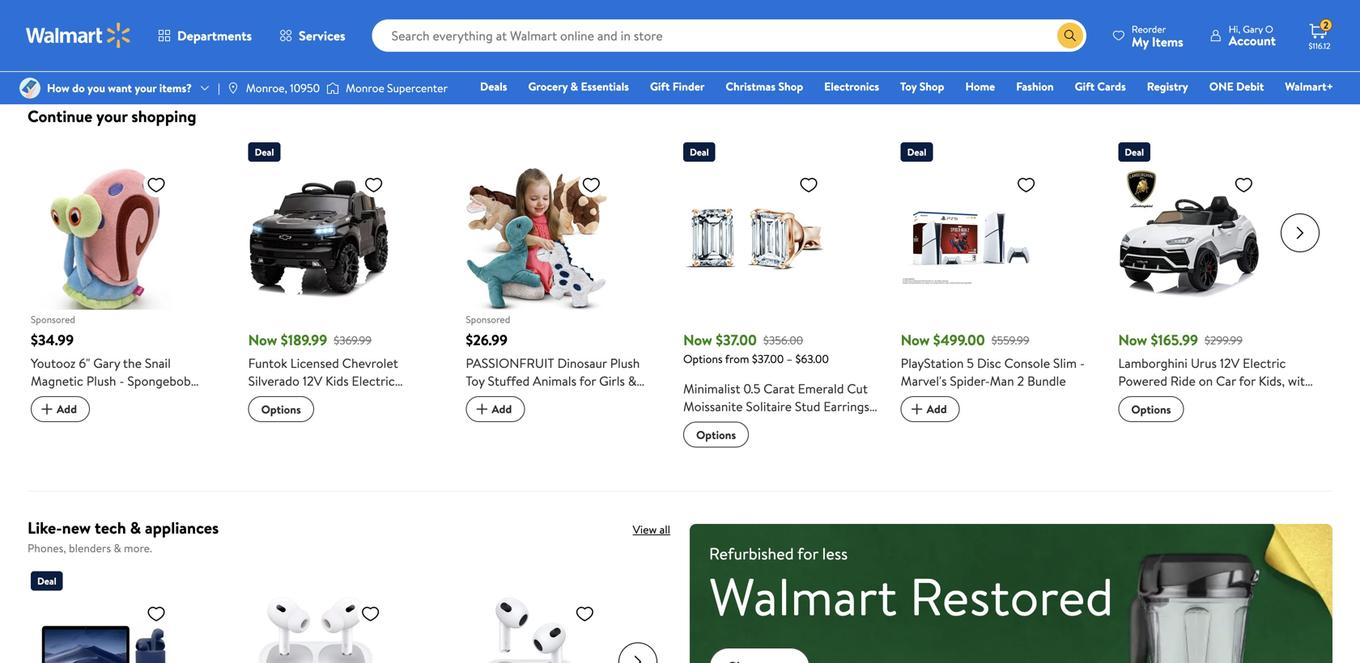 Task type: locate. For each thing, give the bounding box(es) containing it.
now inside now $37.00 $356.00 options from $37.00 – $63.00
[[683, 330, 712, 351]]

 image
[[19, 78, 40, 99]]

add button down magnetic
[[31, 397, 90, 423]]

deal down monroe,
[[255, 145, 274, 159]]

0 horizontal spatial with
[[391, 390, 415, 408]]

1 shop from the left
[[778, 79, 803, 94]]

gift left finder
[[650, 79, 670, 94]]

gift for gift cards
[[1075, 79, 1095, 94]]

baozhu
[[248, 3, 289, 21]]

deal
[[255, 145, 274, 159], [690, 145, 709, 159], [907, 145, 927, 159], [1125, 145, 1144, 159], [37, 575, 56, 589]]

gary right 6"
[[93, 355, 120, 372]]

add down marvel's
[[927, 402, 947, 417]]

toy inside now $189.99 $369.99 funtok licensed chevrolet silverado 12v kids electric powered ride on toy car with remote control & music player, black
[[346, 390, 365, 408]]

powered down funtok
[[248, 390, 297, 408]]

for inside the now $165.99 $299.99 lamborghini urus 12v electric powered ride on car for kids, with remote control, foot pedal, mp3 player and led headlights
[[1239, 372, 1256, 390]]

deals link
[[473, 78, 515, 95]]

1 horizontal spatial gary
[[1243, 22, 1263, 36]]

moissanite
[[683, 398, 743, 416]]

0 horizontal spatial christmas
[[279, 21, 335, 38]]

now up lamborghini
[[1118, 330, 1147, 351]]

& right grocery
[[570, 79, 578, 94]]

1 horizontal spatial powered
[[1118, 372, 1167, 390]]

deal down finder
[[690, 145, 709, 159]]

add for $26.99
[[492, 402, 512, 417]]

add to cart image
[[472, 400, 492, 419], [907, 400, 927, 419]]

product group containing deal
[[31, 566, 222, 664]]

0 vertical spatial 2
[[1324, 18, 1329, 32]]

services button
[[266, 16, 359, 55]]

now up funtok
[[248, 330, 277, 351]]

view all
[[633, 522, 670, 538]]

all
[[660, 522, 670, 538]]

player
[[1118, 408, 1153, 426]]

0 horizontal spatial your
[[96, 105, 128, 128]]

0 horizontal spatial car
[[368, 390, 388, 408]]

1 horizontal spatial plush
[[610, 355, 640, 372]]

1 vertical spatial 2
[[321, 38, 328, 56]]

car left 'player,'
[[368, 390, 388, 408]]

1 add to cart image from the left
[[472, 400, 492, 419]]

on left music
[[329, 390, 343, 408]]

1 vertical spatial add to cart image
[[37, 400, 57, 419]]

3 now from the left
[[901, 330, 930, 351]]

1 for from the left
[[579, 372, 596, 390]]

plush inside sponsored $26.99 passionfruit dinosaur plush toy stuffed animals for girls & boys, 4-pc set
[[610, 355, 640, 372]]

0 horizontal spatial sponsored
[[31, 313, 75, 327]]

minimalist
[[683, 380, 740, 398]]

now inside 'now $499.00 $559.99 playstation 5 disc console slim - marvel's spider-man 2 bundle'
[[901, 330, 930, 351]]

$37.00 left –
[[752, 351, 784, 367]]

 image right |
[[227, 82, 240, 95]]

& up monroe,
[[248, 56, 257, 74]]

ride up the led
[[1171, 372, 1196, 390]]

1 horizontal spatial car
[[1216, 372, 1236, 390]]

view all link
[[633, 522, 670, 538]]

toy left stuffed
[[466, 372, 485, 390]]

funtok
[[248, 355, 287, 372]]

& inside baozhu family matching reindeer print christmas sleepwear pajamas set, 2 piece (unisex baby & toddler 3m-18m)
[[248, 56, 257, 74]]

sponsored inside sponsored $34.99 youtooz 6" gary the snail magnetic plush - spongebob squarepants collectible toy
[[31, 313, 75, 327]]

gift left cards
[[1075, 79, 1095, 94]]

shopping
[[131, 105, 196, 128]]

&
[[248, 56, 257, 74], [570, 79, 578, 94], [628, 372, 637, 390], [342, 408, 351, 426], [130, 517, 141, 540], [114, 541, 121, 557]]

powered up player
[[1118, 372, 1167, 390]]

gary left o at the right
[[1243, 22, 1263, 36]]

add button down marvel's
[[901, 397, 960, 423]]

0 horizontal spatial add to cart image
[[472, 400, 492, 419]]

registry
[[1147, 79, 1188, 94]]

0 vertical spatial gary
[[1243, 22, 1263, 36]]

1 horizontal spatial  image
[[326, 80, 339, 96]]

18k
[[697, 416, 716, 434]]

0 vertical spatial add to cart image
[[1125, 23, 1144, 42]]

1 horizontal spatial christmas
[[726, 79, 776, 94]]

you
[[87, 80, 105, 96]]

0 horizontal spatial 12v
[[303, 372, 322, 390]]

& left more.
[[114, 541, 121, 557]]

options link up the deals link
[[466, 19, 532, 45]]

$37.00
[[716, 330, 757, 351], [752, 351, 784, 367]]

deal for now $189.99
[[255, 145, 274, 159]]

christmas shop
[[726, 79, 803, 94]]

playstation 5 disc console slim - marvel's spider-man 2 bundle image
[[901, 168, 1043, 310]]

add to cart image for "add" button above registry link
[[1125, 23, 1144, 42]]

cards
[[1097, 79, 1126, 94]]

0 horizontal spatial electric
[[352, 372, 395, 390]]

remote inside the now $165.99 $299.99 lamborghini urus 12v electric powered ride on car for kids, with remote control, foot pedal, mp3 player and led headlights
[[1118, 390, 1163, 408]]

now
[[248, 330, 277, 351], [683, 330, 712, 351], [901, 330, 930, 351], [1118, 330, 1147, 351]]

1 horizontal spatial ride
[[1171, 372, 1196, 390]]

now inside the now $165.99 $299.99 lamborghini urus 12v electric powered ride on car for kids, with remote control, foot pedal, mp3 player and led headlights
[[1118, 330, 1147, 351]]

options up how
[[44, 25, 84, 40]]

add to favorites list, restored apple macbook pro 13.3-inch intel core i5 8gb ram 128gb ssd mac os bundle: black case, wireless mouse, bluetooth/wireless airbuds by certified 2 day express (refurbished) image
[[147, 604, 166, 625]]

add to favorites list, minimalist 0.5 carat emerald cut moissanite solitaire stud earrings in 18k rose gold plating over silver image
[[799, 175, 819, 195]]

0 horizontal spatial remote
[[248, 408, 293, 426]]

0 horizontal spatial for
[[579, 372, 596, 390]]

options link down lamborghini
[[1118, 397, 1184, 423]]

add to cart image down marvel's
[[907, 400, 927, 419]]

christmas inside baozhu family matching reindeer print christmas sleepwear pajamas set, 2 piece (unisex baby & toddler 3m-18m)
[[279, 21, 335, 38]]

walmart image
[[26, 23, 131, 49]]

add to favorites list, youtooz 6" gary the snail magnetic plush - spongebob squarepants collectible toy image
[[147, 175, 166, 195]]

carat
[[764, 380, 795, 398]]

2 now from the left
[[683, 330, 712, 351]]

collectible
[[103, 390, 163, 408]]

add
[[1144, 24, 1165, 40], [57, 402, 77, 417], [492, 402, 512, 417], [927, 402, 947, 417]]

12v down $299.99
[[1220, 355, 1240, 372]]

Walmart Site-Wide search field
[[372, 19, 1086, 52]]

search icon image
[[1064, 29, 1077, 42]]

product group containing now $499.00
[[901, 136, 1096, 472]]

now for $499.00
[[901, 330, 930, 351]]

shop left home link
[[920, 79, 944, 94]]

sponsored up the $34.99 at the left
[[31, 313, 75, 327]]

product group containing now $165.99
[[1118, 136, 1313, 472]]

electric up pedal,
[[1243, 355, 1286, 372]]

gary
[[1243, 22, 1263, 36], [93, 355, 120, 372]]

0 horizontal spatial on
[[329, 390, 343, 408]]

0 horizontal spatial  image
[[227, 82, 240, 95]]

2 for from the left
[[1239, 372, 1256, 390]]

0 horizontal spatial shop
[[778, 79, 803, 94]]

walmart
[[709, 561, 897, 633]]

toy right electronics link
[[900, 79, 917, 94]]

options down silverado
[[261, 402, 301, 418]]

how
[[47, 80, 69, 96]]

account
[[1229, 32, 1276, 49]]

- left spongebob
[[119, 372, 124, 390]]

remote down silverado
[[248, 408, 293, 426]]

4-
[[499, 390, 512, 408]]

ride down the licensed
[[300, 390, 326, 408]]

1 horizontal spatial on
[[1199, 372, 1213, 390]]

2 right the set,
[[321, 38, 328, 56]]

continue
[[28, 105, 92, 128]]

supercenter
[[387, 80, 448, 96]]

12v
[[1220, 355, 1240, 372], [303, 372, 322, 390]]

your right 'want'
[[135, 80, 157, 96]]

- right slim
[[1080, 355, 1085, 372]]

1 horizontal spatial remote
[[1118, 390, 1163, 408]]

monroe
[[346, 80, 384, 96]]

4 now from the left
[[1118, 330, 1147, 351]]

1 horizontal spatial -
[[1080, 355, 1085, 372]]

next slide for continue your shopping list image
[[1281, 214, 1320, 253]]

$116.12
[[1309, 40, 1331, 51]]

from
[[725, 351, 749, 367]]

electric up music
[[352, 372, 395, 390]]

2 right "man"
[[1017, 372, 1024, 390]]

sponsored inside sponsored $26.99 passionfruit dinosaur plush toy stuffed animals for girls & boys, 4-pc set
[[466, 313, 510, 327]]

headlights
[[1206, 408, 1266, 426]]

shop inside christmas shop link
[[778, 79, 803, 94]]

0 horizontal spatial add to cart image
[[37, 400, 57, 419]]

snail
[[145, 355, 171, 372]]

plush left the
[[86, 372, 116, 390]]

1 sponsored from the left
[[31, 313, 75, 327]]

gift finder
[[650, 79, 705, 94]]

now inside now $189.99 $369.99 funtok licensed chevrolet silverado 12v kids electric powered ride on toy car with remote control & music player, black
[[248, 330, 277, 351]]

toy down chevrolet
[[346, 390, 365, 408]]

$26.99
[[466, 330, 508, 351]]

add to cart image left 4- on the bottom of page
[[472, 400, 492, 419]]

powered
[[1118, 372, 1167, 390], [248, 390, 297, 408]]

add button for $34.99
[[31, 397, 90, 423]]

the
[[123, 355, 142, 372]]

ride inside the now $165.99 $299.99 lamborghini urus 12v electric powered ride on car for kids, with remote control, foot pedal, mp3 player and led headlights
[[1171, 372, 1196, 390]]

1 horizontal spatial for
[[1239, 372, 1256, 390]]

options down moissanite at the bottom right
[[696, 427, 736, 443]]

powered inside the now $165.99 $299.99 lamborghini urus 12v electric powered ride on car for kids, with remote control, foot pedal, mp3 player and led headlights
[[1118, 372, 1167, 390]]

product group containing now $189.99
[[248, 136, 443, 472]]

-
[[1080, 355, 1085, 372], [119, 372, 124, 390]]

1 vertical spatial $37.00
[[752, 351, 784, 367]]

0 vertical spatial your
[[135, 80, 157, 96]]

0 horizontal spatial ride
[[300, 390, 326, 408]]

0 vertical spatial christmas
[[279, 21, 335, 38]]

1 horizontal spatial your
[[135, 80, 157, 96]]

0 horizontal spatial -
[[119, 372, 124, 390]]

0 horizontal spatial powered
[[248, 390, 297, 408]]

deal for now $499.00
[[907, 145, 927, 159]]

1 now from the left
[[248, 330, 277, 351]]

now for $189.99
[[248, 330, 277, 351]]

baby
[[410, 38, 437, 56]]

add down magnetic
[[57, 402, 77, 417]]

remote down lamborghini
[[1118, 390, 1163, 408]]

shop inside toy shop link
[[920, 79, 944, 94]]

gary inside sponsored $34.99 youtooz 6" gary the snail magnetic plush - spongebob squarepants collectible toy
[[93, 355, 120, 372]]

deal down toy shop link
[[907, 145, 927, 159]]

for left kids,
[[1239, 372, 1256, 390]]

12v inside the now $165.99 $299.99 lamborghini urus 12v electric powered ride on car for kids, with remote control, foot pedal, mp3 player and led headlights
[[1220, 355, 1240, 372]]

like-
[[28, 517, 62, 540]]

add to cart image
[[1125, 23, 1144, 42], [37, 400, 57, 419]]

1 horizontal spatial add to cart image
[[1125, 23, 1144, 42]]

 image down 18m)
[[326, 80, 339, 96]]

with right kids,
[[1288, 372, 1312, 390]]

1 horizontal spatial electric
[[1243, 355, 1286, 372]]

on left foot
[[1199, 372, 1213, 390]]

add to favorites list, lamborghini urus 12v electric powered ride on car for kids, with remote control, foot pedal, mp3 player and led headlights image
[[1234, 175, 1254, 195]]

& up more.
[[130, 517, 141, 540]]

12v left 'kids'
[[303, 372, 322, 390]]

sponsored up $26.99 at left
[[466, 313, 510, 327]]

12v inside now $189.99 $369.99 funtok licensed chevrolet silverado 12v kids electric powered ride on toy car with remote control & music player, black
[[303, 372, 322, 390]]

with right music
[[391, 390, 415, 408]]

add to cart image down magnetic
[[37, 400, 57, 419]]

add button down stuffed
[[466, 397, 525, 423]]

mp3
[[1282, 390, 1307, 408]]

|
[[218, 80, 220, 96]]

gift cards
[[1075, 79, 1126, 94]]

now up minimalist at the bottom right of the page
[[683, 330, 712, 351]]

& left music
[[342, 408, 351, 426]]

1 horizontal spatial sponsored
[[466, 313, 510, 327]]

add button for $499.00
[[901, 397, 960, 423]]

$369.99
[[334, 333, 372, 348]]

& right girls
[[628, 372, 637, 390]]

restored apple macbook pro 13.3-inch intel core i5 8gb ram 128gb ssd mac os bundle: black case, wireless mouse, bluetooth/wireless airbuds by certified 2 day express (refurbished) image
[[31, 598, 172, 664]]

blenders
[[69, 541, 111, 557]]

boys,
[[466, 390, 496, 408]]

set
[[529, 390, 547, 408]]

2 up $116.12
[[1324, 18, 1329, 32]]

1 horizontal spatial 12v
[[1220, 355, 1240, 372]]

1 horizontal spatial 2
[[1017, 372, 1024, 390]]

stud
[[795, 398, 820, 416]]

0 horizontal spatial plush
[[86, 372, 116, 390]]

baozhu family matching reindeer print christmas sleepwear pajamas set, 2 piece (unisex baby & toddler 3m-18m)
[[248, 3, 437, 74]]

& inside now $189.99 $369.99 funtok licensed chevrolet silverado 12v kids electric powered ride on toy car with remote control & music player, black
[[342, 408, 351, 426]]

reindeer
[[387, 3, 437, 21]]

car
[[1216, 372, 1236, 390], [368, 390, 388, 408]]

spider-
[[950, 372, 990, 390]]

remote inside now $189.99 $369.99 funtok licensed chevrolet silverado 12v kids electric powered ride on toy car with remote control & music player, black
[[248, 408, 293, 426]]

now $165.99 $299.99 lamborghini urus 12v electric powered ride on car for kids, with remote control, foot pedal, mp3 player and led headlights
[[1118, 330, 1312, 426]]

Search search field
[[372, 19, 1086, 52]]

deal down cards
[[1125, 145, 1144, 159]]

1 horizontal spatial gift
[[1075, 79, 1095, 94]]

1 horizontal spatial shop
[[920, 79, 944, 94]]

2 vertical spatial 2
[[1017, 372, 1024, 390]]

add to favorites list, passionfruit dinosaur plush toy stuffed animals for girls & boys, 4-pc set image
[[582, 175, 601, 195]]

restored
[[910, 561, 1114, 633]]

2 gift from the left
[[1075, 79, 1095, 94]]

electric inside the now $165.99 $299.99 lamborghini urus 12v electric powered ride on car for kids, with remote control, foot pedal, mp3 player and led headlights
[[1243, 355, 1286, 372]]

0 vertical spatial $37.00
[[716, 330, 757, 351]]

0 horizontal spatial gary
[[93, 355, 120, 372]]

toy down snail
[[166, 390, 185, 408]]

sponsored $26.99 passionfruit dinosaur plush toy stuffed animals for girls & boys, 4-pc set
[[466, 313, 640, 408]]

options up minimalist at the bottom right of the page
[[683, 351, 723, 367]]

add to cart image left 'items'
[[1125, 23, 1144, 42]]

add to favorites list, playstation 5 disc console slim - marvel's spider-man 2 bundle image
[[1017, 175, 1036, 195]]

2 shop from the left
[[920, 79, 944, 94]]

10950
[[290, 80, 320, 96]]

toy shop link
[[893, 78, 952, 95]]

in
[[683, 416, 694, 434]]

2 add to cart image from the left
[[907, 400, 927, 419]]

$34.99
[[31, 330, 74, 351]]

sponsored $34.99 youtooz 6" gary the snail magnetic plush - spongebob squarepants collectible toy
[[31, 313, 191, 408]]

1 horizontal spatial add to cart image
[[907, 400, 927, 419]]

now up playstation
[[901, 330, 930, 351]]

add to favorites list, funtok licensed chevrolet silverado 12v kids electric powered ride on toy car with remote control & music player, black image
[[364, 175, 384, 195]]

electronics link
[[817, 78, 887, 95]]

& inside sponsored $26.99 passionfruit dinosaur plush toy stuffed animals for girls & boys, 4-pc set
[[628, 372, 637, 390]]

for left girls
[[579, 372, 596, 390]]

 image
[[326, 80, 339, 96], [227, 82, 240, 95]]

$37.00 up the from
[[716, 330, 757, 351]]

car up headlights
[[1216, 372, 1236, 390]]

sponsored
[[31, 313, 75, 327], [466, 313, 510, 327]]

with inside the now $165.99 $299.99 lamborghini urus 12v electric powered ride on car for kids, with remote control, foot pedal, mp3 player and led headlights
[[1288, 372, 1312, 390]]

options link down silverado
[[248, 397, 314, 423]]

sponsored for $34.99
[[31, 313, 75, 327]]

reorder my items
[[1132, 22, 1183, 51]]

your down how do you want your items?
[[96, 105, 128, 128]]

funtok licensed chevrolet silverado 12v kids electric powered ride on toy car with remote control & music player, black image
[[248, 168, 390, 310]]

- inside sponsored $34.99 youtooz 6" gary the snail magnetic plush - spongebob squarepants collectible toy
[[119, 372, 124, 390]]

0 horizontal spatial 2
[[321, 38, 328, 56]]

deal down phones,
[[37, 575, 56, 589]]

0 horizontal spatial gift
[[650, 79, 670, 94]]

departments
[[177, 27, 252, 45]]

kids,
[[1259, 372, 1285, 390]]

plush right dinosaur
[[610, 355, 640, 372]]

1 horizontal spatial with
[[1288, 372, 1312, 390]]

walmart restored
[[709, 561, 1114, 633]]

shop left electronics link
[[778, 79, 803, 94]]

services
[[299, 27, 345, 45]]

grocery & essentials link
[[521, 78, 636, 95]]

with
[[1288, 372, 1312, 390], [391, 390, 415, 408]]

monroe supercenter
[[346, 80, 448, 96]]

product group
[[31, 0, 226, 73], [248, 0, 443, 74], [466, 0, 661, 102], [901, 0, 1096, 73], [31, 136, 226, 472], [248, 136, 443, 472], [466, 136, 661, 472], [683, 136, 878, 472], [901, 136, 1096, 472], [1118, 136, 1313, 472], [31, 566, 222, 664]]

toy inside toy shop link
[[900, 79, 917, 94]]

1 vertical spatial gary
[[93, 355, 120, 372]]

urus
[[1191, 355, 1217, 372]]

add down stuffed
[[492, 402, 512, 417]]

fashion
[[1016, 79, 1054, 94]]

deal for now $37.00
[[690, 145, 709, 159]]

product group containing $26.99
[[466, 136, 661, 472]]

2 sponsored from the left
[[466, 313, 510, 327]]

1 gift from the left
[[650, 79, 670, 94]]



Task type: vqa. For each thing, say whether or not it's contained in the screenshot.
for in now $165.99 $299.99 lamborghini urus 12v electric powered ride on car for kids, with remote control, foot pedal, mp3 player and led headlights
yes



Task type: describe. For each thing, give the bounding box(es) containing it.
christmas shop link
[[718, 78, 811, 95]]

grocery & essentials
[[528, 79, 629, 94]]

now $499.00 $559.99 playstation 5 disc console slim - marvel's spider-man 2 bundle
[[901, 330, 1085, 390]]

silver
[[683, 434, 714, 451]]

with inside now $189.99 $369.99 funtok licensed chevrolet silverado 12v kids electric powered ride on toy car with remote control & music player, black
[[391, 390, 415, 408]]

now for $165.99
[[1118, 330, 1147, 351]]

more.
[[124, 541, 152, 557]]

departments button
[[144, 16, 266, 55]]

continue your shopping
[[28, 105, 196, 128]]

product group containing baozhu family matching reindeer print christmas sleepwear pajamas set, 2 piece (unisex baby & toddler 3m-18m)
[[248, 0, 443, 74]]

for inside sponsored $26.99 passionfruit dinosaur plush toy stuffed animals for girls & boys, 4-pc set
[[579, 372, 596, 390]]

restored apple airpods 3 white in ear headphones mpny3am/a (refurbished) image
[[459, 598, 601, 664]]

add to favorites list, restored apple airpods 3 white in ear headphones mpny3am/a (refurbished) image
[[575, 604, 595, 625]]

now for $37.00
[[683, 330, 712, 351]]

gift cards link
[[1068, 78, 1133, 95]]

earrings
[[824, 398, 869, 416]]

finder
[[673, 79, 705, 94]]

restored apple airpods pro 2 white in ear headphones mqd83am/a (refurbished) image
[[245, 598, 387, 664]]

tech
[[95, 517, 126, 540]]

toddler
[[260, 56, 301, 74]]

control
[[296, 408, 339, 426]]

stuffed
[[488, 372, 530, 390]]

1 vertical spatial your
[[96, 105, 128, 128]]

over
[[822, 416, 850, 434]]

0.5
[[744, 380, 761, 398]]

items?
[[159, 80, 192, 96]]

product group containing $34.99
[[31, 136, 226, 472]]

shop for toy shop
[[920, 79, 944, 94]]

add button for $26.99
[[466, 397, 525, 423]]

ride inside now $189.99 $369.99 funtok licensed chevrolet silverado 12v kids electric powered ride on toy car with remote control & music player, black
[[300, 390, 326, 408]]

car inside now $189.99 $369.99 funtok licensed chevrolet silverado 12v kids electric powered ride on toy car with remote control & music player, black
[[368, 390, 388, 408]]

2 inside baozhu family matching reindeer print christmas sleepwear pajamas set, 2 piece (unisex baby & toddler 3m-18m)
[[321, 38, 328, 56]]

and
[[1156, 408, 1176, 426]]

new
[[62, 517, 91, 540]]

youtooz
[[31, 355, 76, 372]]

options left the led
[[1131, 402, 1171, 418]]

rose
[[719, 416, 747, 434]]

$165.99
[[1151, 330, 1198, 351]]

monroe, 10950
[[246, 80, 320, 96]]

passionfruit
[[466, 355, 554, 372]]

silverado
[[248, 372, 300, 390]]

1 vertical spatial christmas
[[726, 79, 776, 94]]

marvel's
[[901, 372, 947, 390]]

phones,
[[28, 541, 66, 557]]

on inside now $189.99 $369.99 funtok licensed chevrolet silverado 12v kids electric powered ride on toy car with remote control & music player, black
[[329, 390, 343, 408]]

set,
[[296, 38, 318, 56]]

want
[[108, 80, 132, 96]]

add to cart image for $34.99's "add" button
[[37, 400, 57, 419]]

gary inside hi, gary o account
[[1243, 22, 1263, 36]]

debit
[[1236, 79, 1264, 94]]

 image for monroe supercenter
[[326, 80, 339, 96]]

5
[[967, 355, 974, 372]]

(unisex
[[365, 38, 406, 56]]

minimalist 0.5 carat emerald cut moissanite solitaire stud earrings in 18k rose gold plating over silver
[[683, 380, 869, 451]]

toy shop
[[900, 79, 944, 94]]

plating
[[780, 416, 819, 434]]

$356.00
[[763, 333, 803, 348]]

playstation
[[901, 355, 964, 372]]

$559.99
[[992, 333, 1030, 348]]

pajamas
[[248, 38, 293, 56]]

fashion link
[[1009, 78, 1061, 95]]

2 horizontal spatial 2
[[1324, 18, 1329, 32]]

hi, gary o account
[[1229, 22, 1276, 49]]

solitaire
[[746, 398, 792, 416]]

piece
[[331, 38, 362, 56]]

youtooz 6" gary the snail magnetic plush - spongebob squarepants collectible toy image
[[31, 168, 172, 310]]

my
[[1132, 33, 1149, 51]]

powered inside now $189.99 $369.99 funtok licensed chevrolet silverado 12v kids electric powered ride on toy car with remote control & music player, black
[[248, 390, 297, 408]]

sleepwear
[[338, 21, 395, 38]]

product group containing now $37.00
[[683, 136, 878, 472]]

one
[[1209, 79, 1234, 94]]

reorder
[[1132, 22, 1166, 36]]

& inside grocery & essentials link
[[570, 79, 578, 94]]

minimalist 0.5 carat emerald cut moissanite solitaire stud earrings in 18k rose gold plating over silver image
[[683, 168, 825, 310]]

print
[[248, 21, 276, 38]]

gold
[[750, 416, 777, 434]]

gift for gift finder
[[650, 79, 670, 94]]

chevrolet
[[342, 355, 398, 372]]

electronics
[[824, 79, 879, 94]]

 image for monroe, 10950
[[227, 82, 240, 95]]

family
[[292, 3, 328, 21]]

man
[[990, 372, 1014, 390]]

add to cart image for $26.99
[[472, 400, 492, 419]]

options link down moissanite at the bottom right
[[683, 422, 749, 448]]

options inside now $37.00 $356.00 options from $37.00 – $63.00
[[683, 351, 723, 367]]

hi,
[[1229, 22, 1241, 36]]

options link up how
[[31, 19, 96, 45]]

$189.99
[[281, 330, 327, 351]]

car inside the now $165.99 $299.99 lamborghini urus 12v electric powered ride on car for kids, with remote control, foot pedal, mp3 player and led headlights
[[1216, 372, 1236, 390]]

how do you want your items?
[[47, 80, 192, 96]]

2 inside 'now $499.00 $559.99 playstation 5 disc console slim - marvel's spider-man 2 bundle'
[[1017, 372, 1024, 390]]

music
[[354, 408, 387, 426]]

sponsored for $26.99
[[466, 313, 510, 327]]

licensed
[[290, 355, 339, 372]]

now $189.99 $369.99 funtok licensed chevrolet silverado 12v kids electric powered ride on toy car with remote control & music player, black
[[248, 330, 427, 444]]

plush inside sponsored $34.99 youtooz 6" gary the snail magnetic plush - spongebob squarepants collectible toy
[[86, 372, 116, 390]]

passionfruit dinosaur plush toy stuffed animals for girls & boys, 4-pc set image
[[466, 168, 608, 310]]

add to cart image for $499.00
[[907, 400, 927, 419]]

add button up registry link
[[1118, 19, 1177, 45]]

console
[[1004, 355, 1050, 372]]

add to favorites list, restored apple airpods pro 2 white in ear headphones mqd83am/a (refurbished) image
[[361, 604, 380, 625]]

do
[[72, 80, 85, 96]]

spongebob
[[127, 372, 191, 390]]

one debit link
[[1202, 78, 1271, 95]]

add for $34.99
[[57, 402, 77, 417]]

add up registry link
[[1144, 24, 1165, 40]]

lamborghini urus 12v electric powered ride on car for kids, with remote control, foot pedal, mp3 player and led headlights image
[[1118, 168, 1260, 310]]

$499.00
[[933, 330, 985, 351]]

pc
[[512, 390, 526, 408]]

electric inside now $189.99 $369.99 funtok licensed chevrolet silverado 12v kids electric powered ride on toy car with remote control & music player, black
[[352, 372, 395, 390]]

view
[[633, 522, 657, 538]]

grocery
[[528, 79, 568, 94]]

next slide for hero3across list image
[[619, 643, 657, 664]]

–
[[787, 351, 793, 367]]

one debit
[[1209, 79, 1264, 94]]

options up the deals link
[[479, 25, 519, 40]]

squarepants
[[31, 390, 100, 408]]

walmart+
[[1285, 79, 1333, 94]]

shop for christmas shop
[[778, 79, 803, 94]]

toy inside sponsored $26.99 passionfruit dinosaur plush toy stuffed animals for girls & boys, 4-pc set
[[466, 372, 485, 390]]

toy inside sponsored $34.99 youtooz 6" gary the snail magnetic plush - spongebob squarepants collectible toy
[[166, 390, 185, 408]]

on inside the now $165.99 $299.99 lamborghini urus 12v electric powered ride on car for kids, with remote control, foot pedal, mp3 player and led headlights
[[1199, 372, 1213, 390]]

add for $499.00
[[927, 402, 947, 417]]

deal for now $165.99
[[1125, 145, 1144, 159]]

player,
[[390, 408, 427, 426]]

slim
[[1053, 355, 1077, 372]]

home link
[[958, 78, 1003, 95]]

magnetic
[[31, 372, 83, 390]]

- inside 'now $499.00 $559.99 playstation 5 disc console slim - marvel's spider-man 2 bundle'
[[1080, 355, 1085, 372]]



